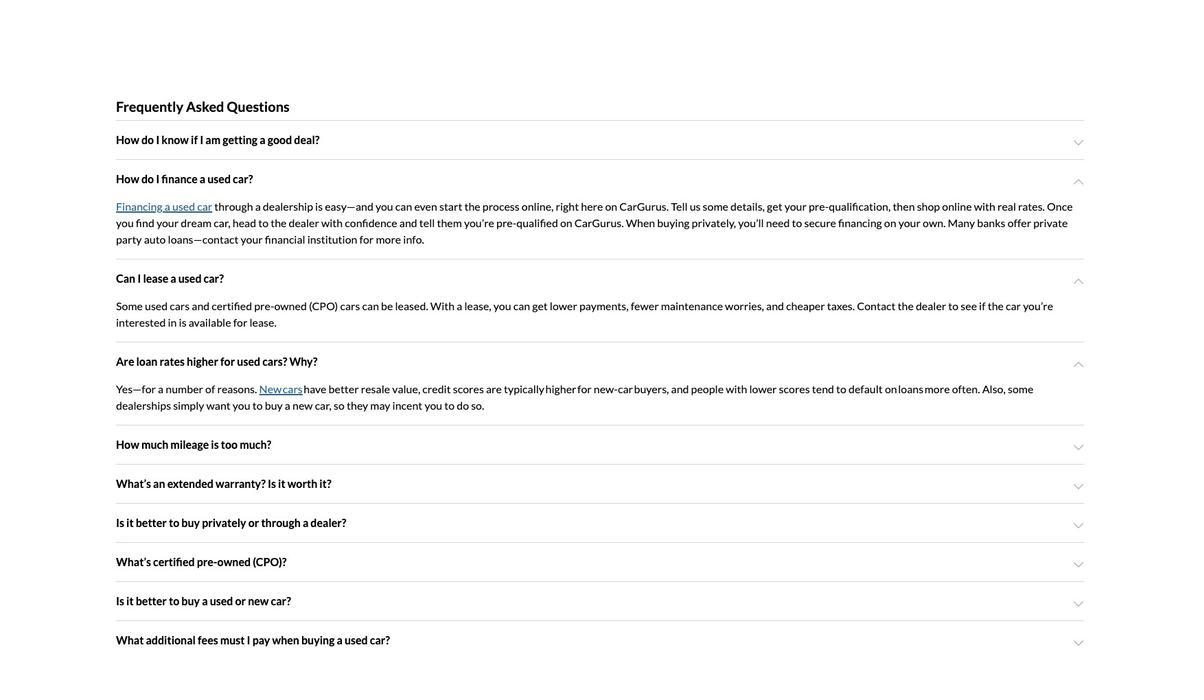 Task type: vqa. For each thing, say whether or not it's contained in the screenshot.
the top buy
yes



Task type: locate. For each thing, give the bounding box(es) containing it.
what's for what's an extended warranty? is it worth it?
[[116, 478, 151, 491]]

can
[[116, 272, 135, 285]]

lower inside have better resale value, credit scores are typically higher for new-car buyers, and people with lower scores tend to default on loans more often. also, some dealerships simply want you to buy a new car, so they may incent you to do so.
[[750, 383, 777, 396]]

dealership
[[263, 200, 313, 213]]

how
[[116, 134, 139, 147], [116, 173, 139, 186], [116, 439, 139, 452]]

(cpo)
[[309, 300, 338, 313]]

owned inside dropdown button
[[217, 556, 251, 569]]

car up 'dream'
[[197, 200, 212, 213]]

how do i know if i am getting a good deal?
[[116, 134, 320, 147]]

0 horizontal spatial buying
[[302, 634, 335, 647]]

0 horizontal spatial or
[[235, 595, 246, 608]]

1 horizontal spatial lower
[[750, 383, 777, 396]]

1 horizontal spatial certified
[[212, 300, 252, 313]]

0 vertical spatial it
[[278, 478, 285, 491]]

how do i finance a used car?
[[116, 173, 253, 186]]

good
[[268, 134, 292, 147]]

certified inside dropdown button
[[153, 556, 195, 569]]

0 vertical spatial get
[[767, 200, 783, 213]]

0 vertical spatial what's
[[116, 478, 151, 491]]

banks
[[978, 217, 1006, 230]]

you're inside some used cars and certified pre-owned (cpo) cars can be leased. with a lease, you can get lower payments, fewer maintenance worries, and cheaper taxes. contact the dealer to see if the car you're interested in is available for lease.
[[1024, 300, 1054, 313]]

and left people
[[671, 383, 689, 396]]

a right with
[[457, 300, 463, 313]]

through up (cpo)?
[[261, 517, 301, 530]]

get inside 'through a dealership is easy—and you can even start the process online, right here on cargurus. tell us some details, get your pre-qualification, then shop online with real rates. once you find your dream car, head to the dealer with confidence and tell them you're pre-qualified on cargurus. when buying privately, you'll need to secure financing on your own. many banks offer private party auto loans—contact your financial institution for more info.'
[[767, 200, 783, 213]]

1 vertical spatial car
[[1006, 300, 1021, 313]]

pay
[[253, 634, 270, 647]]

car, left 'head'
[[214, 217, 231, 230]]

4 chevron down image from the top
[[1074, 521, 1085, 532]]

0 vertical spatial is
[[315, 200, 323, 213]]

3 chevron down image from the top
[[1074, 443, 1085, 454]]

0 horizontal spatial car,
[[214, 217, 231, 230]]

you're
[[464, 217, 495, 230], [1024, 300, 1054, 313]]

6 chevron down image from the top
[[1074, 638, 1085, 649]]

is for is it better to buy privately or through a dealer?
[[116, 517, 124, 530]]

0 horizontal spatial certified
[[153, 556, 195, 569]]

own.
[[923, 217, 946, 230]]

2 vertical spatial for
[[220, 355, 235, 368]]

get inside some used cars and certified pre-owned (cpo) cars can be leased. with a lease, you can get lower payments, fewer maintenance worries, and cheaper taxes. contact the dealer to see if the car you're interested in is available for lease.
[[532, 300, 548, 313]]

chevron down image inside what's an extended warranty? is it worth it? dropdown button
[[1074, 482, 1085, 493]]

is left easy—and
[[315, 200, 323, 213]]

you inside some used cars and certified pre-owned (cpo) cars can be leased. with a lease, you can get lower payments, fewer maintenance worries, and cheaper taxes. contact the dealer to see if the car you're interested in is available for lease.
[[494, 300, 511, 313]]

what's certified pre-owned (cpo)?
[[116, 556, 287, 569]]

need
[[766, 217, 790, 230]]

0 vertical spatial car,
[[214, 217, 231, 230]]

is for dealership
[[315, 200, 323, 213]]

a left dealer?
[[303, 517, 309, 530]]

0 vertical spatial some
[[703, 200, 729, 213]]

buy down 'what's certified pre-owned (cpo)?'
[[182, 595, 200, 608]]

1 horizontal spatial through
[[261, 517, 301, 530]]

is
[[315, 200, 323, 213], [179, 316, 187, 329], [211, 439, 219, 452]]

if left am
[[191, 134, 198, 147]]

1 horizontal spatial dealer
[[916, 300, 947, 313]]

0 horizontal spatial through
[[215, 200, 253, 213]]

0 vertical spatial through
[[215, 200, 253, 213]]

with up banks
[[974, 200, 996, 213]]

2 what's from the top
[[116, 556, 151, 569]]

car, left so
[[315, 399, 332, 412]]

process
[[483, 200, 520, 213]]

a
[[260, 134, 266, 147], [200, 173, 206, 186], [165, 200, 170, 213], [255, 200, 261, 213], [171, 272, 176, 285], [457, 300, 463, 313], [158, 383, 164, 396], [285, 399, 290, 412], [303, 517, 309, 530], [202, 595, 208, 608], [337, 634, 343, 647]]

you up party
[[116, 217, 134, 230]]

1 horizontal spatial car,
[[315, 399, 332, 412]]

0 vertical spatial car
[[197, 200, 212, 213]]

1 chevron down image from the top
[[1074, 138, 1085, 149]]

you up confidence
[[376, 200, 393, 213]]

1 cars from the left
[[170, 300, 190, 313]]

buy inside have better resale value, credit scores are typically higher for new-car buyers, and people with lower scores tend to default on loans more often. also, some dealerships simply want you to buy a new car, so they may incent you to do so.
[[265, 399, 283, 412]]

do left 'so.'
[[457, 399, 469, 412]]

certified up available
[[212, 300, 252, 313]]

what additional fees must i pay when buying a used car?
[[116, 634, 390, 647]]

2 horizontal spatial is
[[315, 200, 323, 213]]

1 vertical spatial with
[[321, 217, 343, 230]]

how for how much mileage is too much?
[[116, 439, 139, 452]]

is inside 'through a dealership is easy—and you can even start the process online, right here on cargurus. tell us some details, get your pre-qualification, then shop online with real rates. once you find your dream car, head to the dealer with confidence and tell them you're pre-qualified on cargurus. when buying privately, you'll need to secure financing on your own. many banks offer private party auto loans—contact your financial institution for more info.'
[[315, 200, 323, 213]]

cargurus. up when
[[620, 200, 669, 213]]

scores
[[453, 383, 484, 396], [779, 383, 810, 396]]

1 vertical spatial through
[[261, 517, 301, 530]]

1 vertical spatial it
[[126, 517, 134, 530]]

a inside 'through a dealership is easy—and you can even start the process online, right here on cargurus. tell us some details, get your pre-qualification, then shop online with real rates. once you find your dream car, head to the dealer with confidence and tell them you're pre-qualified on cargurus. when buying privately, you'll need to secure financing on your own. many banks offer private party auto loans—contact your financial institution for more info.'
[[255, 200, 261, 213]]

head
[[233, 217, 256, 230]]

0 vertical spatial for
[[360, 233, 374, 246]]

i left know
[[156, 134, 160, 147]]

lease,
[[465, 300, 492, 313]]

1 horizontal spatial can
[[396, 200, 412, 213]]

do left know
[[141, 134, 154, 147]]

0 horizontal spatial on
[[560, 217, 573, 230]]

to down extended
[[169, 517, 179, 530]]

a up 'head'
[[255, 200, 261, 213]]

better up additional
[[136, 595, 167, 608]]

pre- up lease. on the top left
[[254, 300, 274, 313]]

get up need at the right top of page
[[767, 200, 783, 213]]

easy—and
[[325, 200, 374, 213]]

car? inside "dropdown button"
[[233, 173, 253, 186]]

what's for what's certified pre-owned (cpo)?
[[116, 556, 151, 569]]

people
[[691, 383, 724, 396]]

to down reasons.
[[253, 399, 263, 412]]

1 vertical spatial cargurus.
[[575, 217, 624, 230]]

how inside dropdown button
[[116, 439, 139, 452]]

they
[[347, 399, 368, 412]]

used inside dropdown button
[[210, 595, 233, 608]]

do
[[141, 134, 154, 147], [141, 173, 154, 186], [457, 399, 469, 412]]

it inside dropdown button
[[278, 478, 285, 491]]

2 vertical spatial do
[[457, 399, 469, 412]]

you right the lease,
[[494, 300, 511, 313]]

are loan rates higher for used cars? why? button
[[116, 343, 1085, 382]]

buy for or
[[182, 517, 200, 530]]

it inside dropdown button
[[126, 595, 134, 608]]

owned
[[274, 300, 307, 313], [217, 556, 251, 569]]

0 vertical spatial how
[[116, 134, 139, 147]]

then
[[893, 200, 915, 213]]

can left be
[[362, 300, 379, 313]]

0 vertical spatial you're
[[464, 217, 495, 230]]

1 chevron down image from the top
[[1074, 177, 1085, 188]]

0 horizontal spatial dealer
[[289, 217, 319, 230]]

default
[[849, 383, 883, 396]]

1 vertical spatial lower
[[750, 383, 777, 396]]

0 horizontal spatial scores
[[453, 383, 484, 396]]

0 vertical spatial certified
[[212, 300, 252, 313]]

1 vertical spatial if
[[980, 300, 986, 313]]

number
[[166, 383, 203, 396]]

and left cheaper
[[767, 300, 784, 313]]

owned up lease. on the top left
[[274, 300, 307, 313]]

0 horizontal spatial with
[[321, 217, 343, 230]]

an
[[153, 478, 165, 491]]

1 vertical spatial what's
[[116, 556, 151, 569]]

2 horizontal spatial can
[[514, 300, 530, 313]]

1 vertical spatial buying
[[302, 634, 335, 647]]

1 vertical spatial how
[[116, 173, 139, 186]]

the up financial
[[271, 217, 287, 230]]

do up financing
[[141, 173, 154, 186]]

1 vertical spatial you're
[[1024, 300, 1054, 313]]

lower right people
[[750, 383, 777, 396]]

yes—for a number of reasons. new cars
[[116, 383, 303, 396]]

financial
[[265, 233, 305, 246]]

it inside dropdown button
[[126, 517, 134, 530]]

to right need at the right top of page
[[792, 217, 803, 230]]

get right the lease,
[[532, 300, 548, 313]]

do inside dropdown button
[[141, 134, 154, 147]]

do for know
[[141, 134, 154, 147]]

on down "then"
[[885, 217, 897, 230]]

new down have
[[293, 399, 313, 412]]

i left finance on the left of page
[[156, 173, 160, 186]]

chevron down image inside "what's certified pre-owned (cpo)?" dropdown button
[[1074, 560, 1085, 571]]

1 horizontal spatial cars
[[340, 300, 360, 313]]

to right tend
[[837, 383, 847, 396]]

finance
[[162, 173, 198, 186]]

buying right when
[[302, 634, 335, 647]]

1 horizontal spatial owned
[[274, 300, 307, 313]]

1 vertical spatial is
[[116, 517, 124, 530]]

buy inside dropdown button
[[182, 517, 200, 530]]

tell
[[671, 200, 688, 213]]

0 horizontal spatial car
[[197, 200, 212, 213]]

a up fees
[[202, 595, 208, 608]]

0 vertical spatial or
[[248, 517, 259, 530]]

car,
[[214, 217, 231, 230], [315, 399, 332, 412]]

contact
[[857, 300, 896, 313]]

some
[[116, 300, 143, 313]]

if
[[191, 134, 198, 147], [980, 300, 986, 313]]

0 horizontal spatial you're
[[464, 217, 495, 230]]

chevron down image inside how do i know if i am getting a good deal? dropdown button
[[1074, 138, 1085, 149]]

some up privately,
[[703, 200, 729, 213]]

dream
[[181, 217, 212, 230]]

chevron down image inside is it better to buy a used or new car? dropdown button
[[1074, 599, 1085, 610]]

0 horizontal spatial owned
[[217, 556, 251, 569]]

2 vertical spatial it
[[126, 595, 134, 608]]

1 horizontal spatial on
[[605, 200, 618, 213]]

your down 'head'
[[241, 233, 263, 246]]

maintenance
[[661, 300, 723, 313]]

what's inside dropdown button
[[116, 556, 151, 569]]

0 vertical spatial new
[[293, 399, 313, 412]]

1 vertical spatial car,
[[315, 399, 332, 412]]

1 horizontal spatial buying
[[658, 217, 690, 230]]

do inside have better resale value, credit scores are typically higher for new-car buyers, and people with lower scores tend to default on loans more often. also, some dealerships simply want you to buy a new car, so they may incent you to do so.
[[457, 399, 469, 412]]

dealer?
[[311, 517, 347, 530]]

once
[[1048, 200, 1073, 213]]

pre- inside some used cars and certified pre-owned (cpo) cars can be leased. with a lease, you can get lower payments, fewer maintenance worries, and cheaper taxes. contact the dealer to see if the car you're interested in is available for lease.
[[254, 300, 274, 313]]

1 horizontal spatial or
[[248, 517, 259, 530]]

for left lease. on the top left
[[233, 316, 248, 329]]

with up institution
[[321, 217, 343, 230]]

1 horizontal spatial some
[[1008, 383, 1034, 396]]

0 vertical spatial lower
[[550, 300, 578, 313]]

1 horizontal spatial car
[[1006, 300, 1021, 313]]

a left 'number'
[[158, 383, 164, 396]]

see
[[961, 300, 977, 313]]

chevron down image
[[1074, 177, 1085, 188], [1074, 360, 1085, 371], [1074, 443, 1085, 454], [1074, 521, 1085, 532], [1074, 560, 1085, 571], [1074, 638, 1085, 649]]

buy down new cars
[[265, 399, 283, 412]]

0 vertical spatial do
[[141, 134, 154, 147]]

2 vertical spatial better
[[136, 595, 167, 608]]

car
[[197, 200, 212, 213], [1006, 300, 1021, 313]]

a right when
[[337, 634, 343, 647]]

incent
[[393, 399, 423, 412]]

much
[[141, 439, 168, 452]]

even
[[414, 200, 437, 213]]

for inside some used cars and certified pre-owned (cpo) cars can be leased. with a lease, you can get lower payments, fewer maintenance worries, and cheaper taxes. contact the dealer to see if the car you're interested in is available for lease.
[[233, 316, 248, 329]]

what's
[[116, 478, 151, 491], [116, 556, 151, 569]]

are
[[116, 355, 134, 368]]

chevron down image inside how much mileage is too much? dropdown button
[[1074, 443, 1085, 454]]

it for is it better to buy privately or through a dealer?
[[126, 517, 134, 530]]

chevron down image inside is it better to buy privately or through a dealer? dropdown button
[[1074, 521, 1085, 532]]

0 vertical spatial buy
[[265, 399, 283, 412]]

new cars
[[259, 383, 303, 396]]

simply
[[173, 399, 204, 412]]

car right see
[[1006, 300, 1021, 313]]

car buyers,
[[618, 383, 669, 396]]

0 horizontal spatial new
[[248, 595, 269, 608]]

for
[[360, 233, 374, 246], [233, 316, 248, 329], [220, 355, 235, 368]]

or up must
[[235, 595, 246, 608]]

is inside dropdown button
[[116, 595, 124, 608]]

0 vertical spatial if
[[191, 134, 198, 147]]

if inside some used cars and certified pre-owned (cpo) cars can be leased. with a lease, you can get lower payments, fewer maintenance worries, and cheaper taxes. contact the dealer to see if the car you're interested in is available for lease.
[[980, 300, 986, 313]]

better
[[329, 383, 359, 396], [136, 517, 167, 530], [136, 595, 167, 608]]

owned left (cpo)?
[[217, 556, 251, 569]]

1 what's from the top
[[116, 478, 151, 491]]

0 horizontal spatial is
[[179, 316, 187, 329]]

2 vertical spatial buy
[[182, 595, 200, 608]]

cars right (cpo)
[[340, 300, 360, 313]]

0 vertical spatial buying
[[658, 217, 690, 230]]

privately,
[[692, 217, 737, 230]]

lower
[[550, 300, 578, 313], [750, 383, 777, 396]]

cars up in on the top of page
[[170, 300, 190, 313]]

dealer down dealership
[[289, 217, 319, 230]]

certified up is it better to buy a used or new car?
[[153, 556, 195, 569]]

2 chevron down image from the top
[[1074, 276, 1085, 287]]

1 horizontal spatial if
[[980, 300, 986, 313]]

through up 'head'
[[215, 200, 253, 213]]

lower left payments,
[[550, 300, 578, 313]]

a down new cars
[[285, 399, 290, 412]]

1 horizontal spatial get
[[767, 200, 783, 213]]

what additional fees must i pay when buying a used car? button
[[116, 622, 1085, 660]]

mileage
[[171, 439, 209, 452]]

some right also,
[[1008, 383, 1034, 396]]

pre- up is it better to buy a used or new car?
[[197, 556, 217, 569]]

is inside how much mileage is too much? dropdown button
[[211, 439, 219, 452]]

1 vertical spatial for
[[233, 316, 248, 329]]

0 vertical spatial owned
[[274, 300, 307, 313]]

chevron down image for when
[[1074, 638, 1085, 649]]

and inside have better resale value, credit scores are typically higher for new-car buyers, and people with lower scores tend to default on loans more often. also, some dealerships simply want you to buy a new car, so they may incent you to do so.
[[671, 383, 689, 396]]

your
[[785, 200, 807, 213], [157, 217, 179, 230], [899, 217, 921, 230], [241, 233, 263, 246]]

lease
[[143, 272, 168, 285]]

2 how from the top
[[116, 173, 139, 186]]

1 vertical spatial certified
[[153, 556, 195, 569]]

1 vertical spatial buy
[[182, 517, 200, 530]]

buying down tell
[[658, 217, 690, 230]]

5 chevron down image from the top
[[1074, 560, 1085, 571]]

to left see
[[949, 300, 959, 313]]

chevron down image inside what additional fees must i pay when buying a used car? dropdown button
[[1074, 638, 1085, 649]]

2 vertical spatial is
[[116, 595, 124, 608]]

is inside dropdown button
[[116, 517, 124, 530]]

new up pay
[[248, 595, 269, 608]]

1 vertical spatial some
[[1008, 383, 1034, 396]]

better inside dropdown button
[[136, 595, 167, 608]]

financing
[[116, 200, 163, 213]]

for down confidence
[[360, 233, 374, 246]]

1 horizontal spatial scores
[[779, 383, 810, 396]]

how up financing
[[116, 173, 139, 186]]

chevron down image inside are loan rates higher for used cars? why? dropdown button
[[1074, 360, 1085, 371]]

how inside dropdown button
[[116, 134, 139, 147]]

better up so
[[329, 383, 359, 396]]

how left the "much"
[[116, 439, 139, 452]]

0 horizontal spatial if
[[191, 134, 198, 147]]

1 vertical spatial owned
[[217, 556, 251, 569]]

find
[[136, 217, 154, 230]]

to up additional
[[169, 595, 179, 608]]

0 vertical spatial is
[[268, 478, 276, 491]]

pre- down the process
[[497, 217, 517, 230]]

chevron down image inside how do i finance a used car? "dropdown button"
[[1074, 177, 1085, 188]]

0 vertical spatial with
[[974, 200, 996, 213]]

owned inside some used cars and certified pre-owned (cpo) cars can be leased. with a lease, you can get lower payments, fewer maintenance worries, and cheaper taxes. contact the dealer to see if the car you're interested in is available for lease.
[[274, 300, 307, 313]]

with right people
[[726, 383, 748, 396]]

2 horizontal spatial with
[[974, 200, 996, 213]]

1 horizontal spatial is
[[211, 439, 219, 452]]

2 vertical spatial with
[[726, 383, 748, 396]]

buy inside dropdown button
[[182, 595, 200, 608]]

right
[[556, 200, 579, 213]]

some
[[703, 200, 729, 213], [1008, 383, 1034, 396]]

you're inside 'through a dealership is easy—and you can even start the process online, right here on cargurus. tell us some details, get your pre-qualification, then shop online with real rates. once you find your dream car, head to the dealer with confidence and tell them you're pre-qualified on cargurus. when buying privately, you'll need to secure financing on your own. many banks offer private party auto loans—contact your financial institution for more info.'
[[464, 217, 495, 230]]

offer
[[1008, 217, 1032, 230]]

if right see
[[980, 300, 986, 313]]

is right in on the top of page
[[179, 316, 187, 329]]

2 vertical spatial is
[[211, 439, 219, 452]]

is left too
[[211, 439, 219, 452]]

info.
[[403, 233, 424, 246]]

cars
[[170, 300, 190, 313], [340, 300, 360, 313]]

new inside have better resale value, credit scores are typically higher for new-car buyers, and people with lower scores tend to default on loans more often. also, some dealerships simply want you to buy a new car, so they may incent you to do so.
[[293, 399, 313, 412]]

payments,
[[580, 300, 629, 313]]

worries,
[[725, 300, 764, 313]]

on right here
[[605, 200, 618, 213]]

how inside "dropdown button"
[[116, 173, 139, 186]]

1 vertical spatial dealer
[[916, 300, 947, 313]]

better for is it better to buy a used or new car?
[[136, 595, 167, 608]]

chevron down image inside can i lease a used car? dropdown button
[[1074, 276, 1085, 287]]

lower inside some used cars and certified pre-owned (cpo) cars can be leased. with a lease, you can get lower payments, fewer maintenance worries, and cheaper taxes. contact the dealer to see if the car you're interested in is available for lease.
[[550, 300, 578, 313]]

better down an
[[136, 517, 167, 530]]

a right 'lease'
[[171, 272, 176, 285]]

with inside have better resale value, credit scores are typically higher for new-car buyers, and people with lower scores tend to default on loans more often. also, some dealerships simply want you to buy a new car, so they may incent you to do so.
[[726, 383, 748, 396]]

loan
[[136, 355, 158, 368]]

for right higher
[[220, 355, 235, 368]]

scores left tend
[[779, 383, 810, 396]]

3 chevron down image from the top
[[1074, 482, 1085, 493]]

if inside dropdown button
[[191, 134, 198, 147]]

better inside dropdown button
[[136, 517, 167, 530]]

0 horizontal spatial cars
[[170, 300, 190, 313]]

cargurus. down here
[[575, 217, 624, 230]]

0 vertical spatial better
[[329, 383, 359, 396]]

dealer left see
[[916, 300, 947, 313]]

1 vertical spatial better
[[136, 517, 167, 530]]

0 vertical spatial dealer
[[289, 217, 319, 230]]

1 vertical spatial or
[[235, 595, 246, 608]]

is for mileage
[[211, 439, 219, 452]]

can right the lease,
[[514, 300, 530, 313]]

4 chevron down image from the top
[[1074, 599, 1085, 610]]

chevron down image for or
[[1074, 599, 1085, 610]]

scores up 'so.'
[[453, 383, 484, 396]]

how down frequently
[[116, 134, 139, 147]]

or inside dropdown button
[[248, 517, 259, 530]]

1 how from the top
[[116, 134, 139, 147]]

what's an extended warranty? is it worth it?
[[116, 478, 331, 491]]

what's inside dropdown button
[[116, 478, 151, 491]]

higher
[[187, 355, 218, 368]]

1 horizontal spatial you're
[[1024, 300, 1054, 313]]

2 chevron down image from the top
[[1074, 360, 1085, 371]]

0 horizontal spatial lower
[[550, 300, 578, 313]]

chevron down image for car?
[[1074, 177, 1085, 188]]

1 vertical spatial get
[[532, 300, 548, 313]]

1 vertical spatial is
[[179, 316, 187, 329]]

2 horizontal spatial on
[[885, 217, 897, 230]]

a right finance on the left of page
[[200, 173, 206, 186]]

a left good
[[260, 134, 266, 147]]

buy for used
[[182, 595, 200, 608]]

do inside "dropdown button"
[[141, 173, 154, 186]]

can i lease a used car? button
[[116, 260, 1085, 298]]

3 how from the top
[[116, 439, 139, 452]]

1 horizontal spatial with
[[726, 383, 748, 396]]

2 vertical spatial how
[[116, 439, 139, 452]]

buy
[[265, 399, 283, 412], [182, 517, 200, 530], [182, 595, 200, 608]]

0 horizontal spatial get
[[532, 300, 548, 313]]

chevron down image
[[1074, 138, 1085, 149], [1074, 276, 1085, 287], [1074, 482, 1085, 493], [1074, 599, 1085, 610]]

used inside "dropdown button"
[[208, 173, 231, 186]]

pre- up secure
[[809, 200, 829, 213]]

chevron down image for or
[[1074, 521, 1085, 532]]

on down the right
[[560, 217, 573, 230]]

or right privately
[[248, 517, 259, 530]]

buy left privately
[[182, 517, 200, 530]]

1 vertical spatial new
[[248, 595, 269, 608]]



Task type: describe. For each thing, give the bounding box(es) containing it.
of
[[205, 383, 215, 396]]

do for finance
[[141, 173, 154, 186]]

how do i know if i am getting a good deal? button
[[116, 121, 1085, 160]]

party
[[116, 233, 142, 246]]

financing
[[839, 217, 882, 230]]

how for how do i finance a used car?
[[116, 173, 139, 186]]

frequently
[[116, 99, 184, 115]]

some inside have better resale value, credit scores are typically higher for new-car buyers, and people with lower scores tend to default on loans more often. also, some dealerships simply want you to buy a new car, so they may incent you to do so.
[[1008, 383, 1034, 396]]

is for is it better to buy a used or new car?
[[116, 595, 124, 608]]

deal?
[[294, 134, 320, 147]]

you'll
[[739, 217, 764, 230]]

when
[[272, 634, 299, 647]]

through a dealership is easy—and you can even start the process online, right here on cargurus. tell us some details, get your pre-qualification, then shop online with real rates. once you find your dream car, head to the dealer with confidence and tell them you're pre-qualified on cargurus. when buying privately, you'll need to secure financing on your own. many banks offer private party auto loans—contact your financial institution for more info.
[[116, 200, 1073, 246]]

to inside dropdown button
[[169, 595, 179, 608]]

what
[[116, 634, 144, 647]]

resale
[[361, 383, 390, 396]]

a inside can i lease a used car? dropdown button
[[171, 272, 176, 285]]

many
[[948, 217, 976, 230]]

value,
[[392, 383, 421, 396]]

a inside how do i know if i am getting a good deal? dropdown button
[[260, 134, 266, 147]]

certified inside some used cars and certified pre-owned (cpo) cars can be leased. with a lease, you can get lower payments, fewer maintenance worries, and cheaper taxes. contact the dealer to see if the car you're interested in is available for lease.
[[212, 300, 252, 313]]

and inside 'through a dealership is easy—and you can even start the process online, right here on cargurus. tell us some details, get your pre-qualification, then shop online with real rates. once you find your dream car, head to the dealer with confidence and tell them you're pre-qualified on cargurus. when buying privately, you'll need to secure financing on your own. many banks offer private party auto loans—contact your financial institution for more info.'
[[400, 217, 417, 230]]

warranty?
[[216, 478, 266, 491]]

i right the can
[[138, 272, 141, 285]]

on loans more
[[885, 383, 950, 396]]

or inside dropdown button
[[235, 595, 246, 608]]

is inside some used cars and certified pre-owned (cpo) cars can be leased. with a lease, you can get lower payments, fewer maintenance worries, and cheaper taxes. contact the dealer to see if the car you're interested in is available for lease.
[[179, 316, 187, 329]]

to right 'head'
[[258, 217, 269, 230]]

have
[[304, 383, 327, 396]]

often.
[[952, 383, 981, 396]]

institution
[[308, 233, 358, 246]]

confidence
[[345, 217, 398, 230]]

private
[[1034, 217, 1068, 230]]

how much mileage is too much? button
[[116, 426, 1085, 465]]

can i lease a used car?
[[116, 272, 224, 285]]

financing a used car link
[[116, 200, 212, 213]]

getting
[[223, 134, 258, 147]]

better inside have better resale value, credit scores are typically higher for new-car buyers, and people with lower scores tend to default on loans more often. also, some dealerships simply want you to buy a new car, so they may incent you to do so.
[[329, 383, 359, 396]]

rates
[[160, 355, 185, 368]]

interested
[[116, 316, 166, 329]]

typically higher for
[[504, 383, 592, 396]]

car, inside have better resale value, credit scores are typically higher for new-car buyers, and people with lower scores tend to default on loans more often. also, some dealerships simply want you to buy a new car, so they may incent you to do so.
[[315, 399, 332, 412]]

1 scores from the left
[[453, 383, 484, 396]]

to inside dropdown button
[[169, 517, 179, 530]]

to inside some used cars and certified pre-owned (cpo) cars can be leased. with a lease, you can get lower payments, fewer maintenance worries, and cheaper taxes. contact the dealer to see if the car you're interested in is available for lease.
[[949, 300, 959, 313]]

secure
[[805, 217, 837, 230]]

fewer
[[631, 300, 659, 313]]

0 horizontal spatial can
[[362, 300, 379, 313]]

you down credit
[[425, 399, 442, 412]]

some inside 'through a dealership is easy—and you can even start the process online, right here on cargurus. tell us some details, get your pre-qualification, then shop online with real rates. once you find your dream car, head to the dealer with confidence and tell them you're pre-qualified on cargurus. when buying privately, you'll need to secure financing on your own. many banks offer private party auto loans—contact your financial institution for more info.'
[[703, 200, 729, 213]]

is it better to buy privately or through a dealer?
[[116, 517, 347, 530]]

yes—for
[[116, 383, 156, 396]]

is it better to buy a used or new car?
[[116, 595, 291, 608]]

dealer inside some used cars and certified pre-owned (cpo) cars can be leased. with a lease, you can get lower payments, fewer maintenance worries, and cheaper taxes. contact the dealer to see if the car you're interested in is available for lease.
[[916, 300, 947, 313]]

new-
[[594, 383, 618, 396]]

a inside what additional fees must i pay when buying a used car? dropdown button
[[337, 634, 343, 647]]

frequently asked questions
[[116, 99, 290, 115]]

online
[[943, 200, 972, 213]]

what's an extended warranty? is it worth it? button
[[116, 465, 1085, 504]]

also,
[[983, 383, 1006, 396]]

chevron down image for getting
[[1074, 138, 1085, 149]]

the right the contact
[[898, 300, 914, 313]]

pre- inside dropdown button
[[197, 556, 217, 569]]

a inside is it better to buy privately or through a dealer? dropdown button
[[303, 517, 309, 530]]

through inside dropdown button
[[261, 517, 301, 530]]

a inside some used cars and certified pre-owned (cpo) cars can be leased. with a lease, you can get lower payments, fewer maintenance worries, and cheaper taxes. contact the dealer to see if the car you're interested in is available for lease.
[[457, 300, 463, 313]]

fees
[[198, 634, 218, 647]]

want
[[206, 399, 231, 412]]

them
[[437, 217, 462, 230]]

so.
[[471, 399, 485, 412]]

to down credit
[[445, 399, 455, 412]]

us
[[690, 200, 701, 213]]

for inside 'through a dealership is easy—and you can even start the process online, right here on cargurus. tell us some details, get your pre-qualification, then shop online with real rates. once you find your dream car, head to the dealer with confidence and tell them you're pre-qualified on cargurus. when buying privately, you'll need to secure financing on your own. many banks offer private party auto loans—contact your financial institution for more info.'
[[360, 233, 374, 246]]

worth
[[288, 478, 318, 491]]

chevron down image for it?
[[1074, 482, 1085, 493]]

chevron down image for cars?
[[1074, 360, 1085, 371]]

a inside how do i finance a used car? "dropdown button"
[[200, 173, 206, 186]]

real
[[998, 200, 1017, 213]]

car, inside 'through a dealership is easy—and you can even start the process online, right here on cargurus. tell us some details, get your pre-qualification, then shop online with real rates. once you find your dream car, head to the dealer with confidence and tell them you're pre-qualified on cargurus. when buying privately, you'll need to secure financing on your own. many banks offer private party auto loans—contact your financial institution for more info.'
[[214, 217, 231, 230]]

be
[[381, 300, 393, 313]]

privately
[[202, 517, 246, 530]]

have better resale value, credit scores are typically higher for new-car buyers, and people with lower scores tend to default on loans more often. also, some dealerships simply want you to buy a new car, so they may incent you to do so.
[[116, 383, 1034, 412]]

too
[[221, 439, 238, 452]]

when
[[626, 217, 655, 230]]

you down reasons.
[[233, 399, 250, 412]]

the right "start"
[[465, 200, 481, 213]]

new cars link
[[259, 383, 303, 396]]

here
[[581, 200, 603, 213]]

your up need at the right top of page
[[785, 200, 807, 213]]

used inside some used cars and certified pre-owned (cpo) cars can be leased. with a lease, you can get lower payments, fewer maintenance worries, and cheaper taxes. contact the dealer to see if the car you're interested in is available for lease.
[[145, 300, 168, 313]]

how do i finance a used car? button
[[116, 160, 1085, 199]]

through inside 'through a dealership is easy—and you can even start the process online, right here on cargurus. tell us some details, get your pre-qualification, then shop online with real rates. once you find your dream car, head to the dealer with confidence and tell them you're pre-qualified on cargurus. when buying privately, you'll need to secure financing on your own. many banks offer private party auto loans—contact your financial institution for more info.'
[[215, 200, 253, 213]]

for inside dropdown button
[[220, 355, 235, 368]]

is inside dropdown button
[[268, 478, 276, 491]]

better for is it better to buy privately or through a dealer?
[[136, 517, 167, 530]]

know
[[162, 134, 189, 147]]

buying inside 'through a dealership is easy—and you can even start the process online, right here on cargurus. tell us some details, get your pre-qualification, then shop online with real rates. once you find your dream car, head to the dealer with confidence and tell them you're pre-qualified on cargurus. when buying privately, you'll need to secure financing on your own. many banks offer private party auto loans—contact your financial institution for more info.'
[[658, 217, 690, 230]]

cars?
[[263, 355, 287, 368]]

a inside is it better to buy a used or new car? dropdown button
[[202, 595, 208, 608]]

2 scores from the left
[[779, 383, 810, 396]]

(cpo)?
[[253, 556, 287, 569]]

the right see
[[988, 300, 1004, 313]]

2 cars from the left
[[340, 300, 360, 313]]

why?
[[290, 355, 318, 368]]

how much mileage is too much?
[[116, 439, 271, 452]]

a right financing
[[165, 200, 170, 213]]

i left pay
[[247, 634, 250, 647]]

what's certified pre-owned (cpo)? button
[[116, 544, 1085, 582]]

buying inside dropdown button
[[302, 634, 335, 647]]

how for how do i know if i am getting a good deal?
[[116, 134, 139, 147]]

additional
[[146, 634, 196, 647]]

with
[[431, 300, 455, 313]]

must
[[220, 634, 245, 647]]

it for is it better to buy a used or new car?
[[126, 595, 134, 608]]

online,
[[522, 200, 554, 213]]

available
[[189, 316, 231, 329]]

is it better to buy privately or through a dealer? button
[[116, 504, 1085, 543]]

car inside some used cars and certified pre-owned (cpo) cars can be leased. with a lease, you can get lower payments, fewer maintenance worries, and cheaper taxes. contact the dealer to see if the car you're interested in is available for lease.
[[1006, 300, 1021, 313]]

a inside have better resale value, credit scores are typically higher for new-car buyers, and people with lower scores tend to default on loans more often. also, some dealerships simply want you to buy a new car, so they may incent you to do so.
[[285, 399, 290, 412]]

extended
[[167, 478, 214, 491]]

your down "then"
[[899, 217, 921, 230]]

credit
[[423, 383, 451, 396]]

rates.
[[1019, 200, 1045, 213]]

in
[[168, 316, 177, 329]]

more
[[376, 233, 401, 246]]

dealer inside 'through a dealership is easy—and you can even start the process online, right here on cargurus. tell us some details, get your pre-qualification, then shop online with real rates. once you find your dream car, head to the dealer with confidence and tell them you're pre-qualified on cargurus. when buying privately, you'll need to secure financing on your own. many banks offer private party auto loans—contact your financial institution for more info.'
[[289, 217, 319, 230]]

new inside dropdown button
[[248, 595, 269, 608]]

your down financing a used car link
[[157, 217, 179, 230]]

much?
[[240, 439, 271, 452]]

it?
[[320, 478, 331, 491]]

cheaper
[[787, 300, 825, 313]]

can inside 'through a dealership is easy—and you can even start the process online, right here on cargurus. tell us some details, get your pre-qualification, then shop online with real rates. once you find your dream car, head to the dealer with confidence and tell them you're pre-qualified on cargurus. when buying privately, you'll need to secure financing on your own. many banks offer private party auto loans—contact your financial institution for more info.'
[[396, 200, 412, 213]]

0 vertical spatial cargurus.
[[620, 200, 669, 213]]

and up available
[[192, 300, 210, 313]]

shop
[[917, 200, 940, 213]]

i left am
[[200, 134, 203, 147]]

i inside "dropdown button"
[[156, 173, 160, 186]]

car? inside dropdown button
[[271, 595, 291, 608]]

details,
[[731, 200, 765, 213]]



